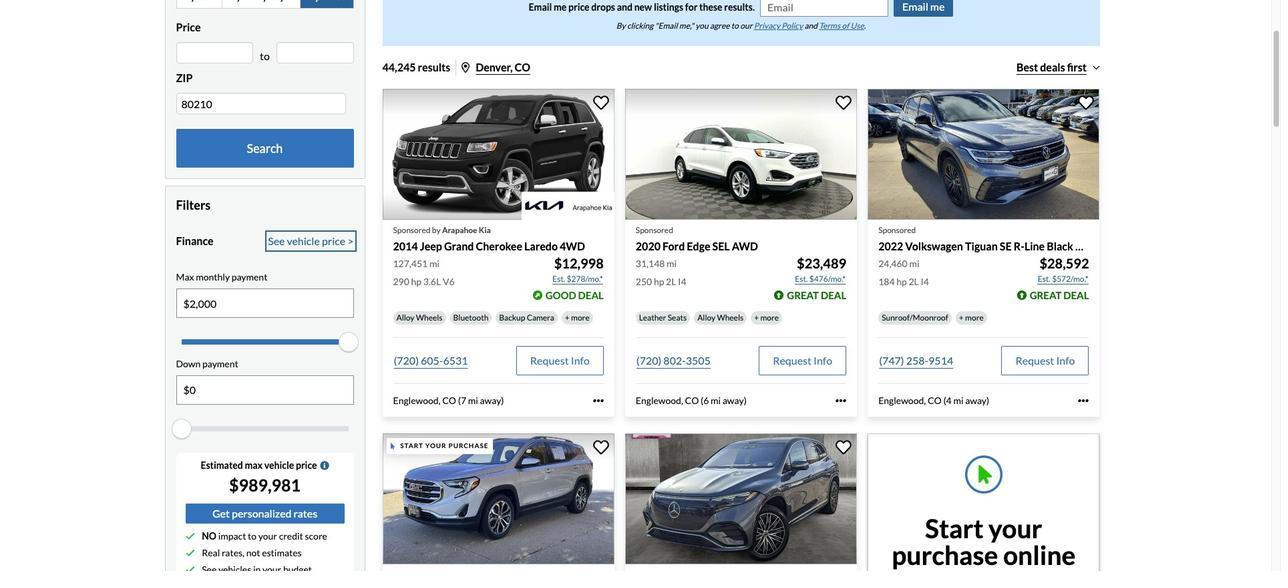 Task type: describe. For each thing, give the bounding box(es) containing it.
price for vehicle
[[322, 235, 346, 247]]

1 tab from the left
[[177, 0, 222, 8]]

search button
[[176, 129, 354, 168]]

no
[[202, 530, 216, 542]]

arapahoe kia image
[[522, 192, 615, 220]]

email me price drops and new listings for these results.
[[529, 1, 755, 13]]

rates
[[294, 507, 317, 520]]

request info button for $28,592
[[1002, 346, 1089, 375]]

privacy
[[754, 21, 780, 31]]

0 horizontal spatial and
[[617, 1, 633, 13]]

englewood, co (7 mi away)
[[393, 395, 504, 406]]

est. for $12,998
[[553, 274, 565, 284]]

see
[[268, 235, 285, 247]]

filters
[[176, 198, 211, 212]]

1 alloy from the left
[[397, 313, 415, 323]]

impact
[[218, 530, 246, 542]]

r-
[[1014, 240, 1025, 252]]

finance
[[176, 235, 214, 247]]

deal for $28,592
[[1064, 289, 1089, 301]]

vehicle inside "link"
[[287, 235, 320, 247]]

me,"
[[679, 21, 694, 31]]

2l for $28,592
[[909, 276, 919, 287]]

6531
[[443, 354, 468, 367]]

start for start your purchase
[[400, 442, 424, 450]]

start your purchase online button
[[868, 434, 1100, 571]]

Price number field
[[176, 42, 253, 64]]

1 wheels from the left
[[416, 313, 443, 323]]

white 2020 ford edge sel awd suv / crossover all-wheel drive automatic image
[[625, 89, 857, 220]]

(7
[[458, 395, 466, 406]]

black
[[1047, 240, 1074, 252]]

seats
[[668, 313, 687, 323]]

(6
[[701, 395, 709, 406]]

co for $23,489
[[685, 395, 699, 406]]

start for start your purchase online
[[925, 513, 984, 544]]

terms
[[819, 21, 841, 31]]

250
[[636, 276, 652, 287]]

denver,
[[476, 61, 513, 74]]

by
[[616, 21, 626, 31]]

englewood, for $12,998
[[393, 395, 441, 406]]

clicking
[[627, 21, 654, 31]]

max
[[176, 271, 194, 283]]

sunroof/moonroof
[[882, 313, 949, 323]]

4wd
[[560, 240, 585, 252]]

great deal for $23,489
[[787, 289, 847, 301]]

of
[[842, 21, 849, 31]]

ellipsis h image for $28,592
[[1079, 395, 1089, 406]]

good
[[546, 289, 576, 301]]

rates,
[[222, 547, 245, 559]]

see vehicle price > link
[[268, 233, 354, 249]]

terms of use link
[[819, 21, 864, 31]]

24,460
[[879, 258, 908, 269]]

Enter maximum price number field
[[277, 42, 354, 64]]

request for $23,489
[[773, 354, 812, 367]]

Email email field
[[761, 0, 888, 16]]

policy
[[782, 21, 803, 31]]

est. for $28,592
[[1038, 274, 1051, 284]]

est. for $23,489
[[795, 274, 808, 284]]

bluetooth
[[453, 313, 489, 323]]

ZIP telephone field
[[176, 93, 346, 114]]

search
[[247, 141, 283, 156]]

good deal
[[546, 289, 604, 301]]

2 more from the left
[[761, 313, 779, 323]]

1 vertical spatial payment
[[202, 358, 238, 370]]

hp for $12,998
[[411, 276, 422, 287]]

down
[[176, 358, 201, 370]]

cherokee
[[476, 240, 522, 252]]

mi right (7
[[468, 395, 478, 406]]

2022
[[879, 240, 904, 252]]

zip
[[176, 72, 193, 84]]

get personalized rates
[[212, 507, 317, 520]]

sel
[[713, 240, 730, 252]]

use
[[851, 21, 864, 31]]

$476/mo.*
[[810, 274, 846, 284]]

$989,981
[[229, 475, 301, 495]]

request info for $28,592
[[1016, 354, 1075, 367]]

est. $278/mo.* button
[[552, 273, 604, 286]]

by
[[432, 225, 441, 235]]

score
[[305, 530, 327, 542]]

mi inside 31,148 mi 250 hp 2l i4
[[667, 258, 677, 269]]

drops
[[592, 1, 615, 13]]

quicksilver metallic 2021 gmc terrain slt awd suv / crossover four-wheel drive 9-speed automatic image
[[383, 434, 615, 564]]

sponsored for $23,489
[[636, 225, 673, 235]]

grand
[[444, 240, 474, 252]]

request for $28,592
[[1016, 354, 1055, 367]]

290
[[393, 276, 409, 287]]

$12,998 est. $278/mo.*
[[553, 255, 604, 284]]

2 + from the left
[[754, 313, 759, 323]]

request info button for $23,489
[[759, 346, 847, 375]]

(4
[[944, 395, 952, 406]]

0 horizontal spatial price
[[296, 460, 317, 471]]

(720) for $12,998
[[394, 354, 419, 367]]

privacy policy link
[[754, 21, 803, 31]]

1 alloy wheels from the left
[[397, 313, 443, 323]]

2 wheels from the left
[[717, 313, 744, 323]]

1 vertical spatial vehicle
[[264, 460, 294, 471]]

new
[[635, 1, 652, 13]]

$28,592 est. $572/mo.*
[[1038, 255, 1089, 284]]

great deal for $28,592
[[1030, 289, 1089, 301]]

email me button
[[894, 0, 954, 17]]

$572/mo.*
[[1052, 274, 1089, 284]]

info for $12,998
[[571, 354, 590, 367]]

$12,998
[[554, 255, 604, 271]]

mouse pointer image
[[391, 443, 395, 450]]

purchase for start your purchase
[[449, 442, 489, 450]]

purchase for start your purchase online
[[892, 540, 999, 570]]

9514
[[929, 354, 954, 367]]

deal for $23,489
[[821, 289, 847, 301]]

englewood, for $28,592
[[879, 395, 926, 406]]

Max monthly payment text field
[[177, 289, 353, 317]]

request info button for $12,998
[[516, 346, 604, 375]]

deal for $12,998
[[578, 289, 604, 301]]

0 vertical spatial to
[[732, 21, 739, 31]]

co for $12,998
[[442, 395, 456, 406]]

2 alloy wheels from the left
[[698, 313, 744, 323]]

these
[[700, 1, 723, 13]]

start your purchase link
[[383, 434, 617, 571]]

3 more from the left
[[966, 313, 984, 323]]

3 + from the left
[[959, 313, 964, 323]]

$23,489 est. $476/mo.*
[[795, 255, 847, 284]]

.
[[864, 21, 866, 31]]

real rates, not estimates
[[202, 547, 302, 559]]

31,148
[[636, 258, 665, 269]]

credit
[[279, 530, 303, 542]]

2 + more from the left
[[754, 313, 779, 323]]

great for $23,489
[[787, 289, 819, 301]]

jeep
[[420, 240, 442, 252]]

englewood, for $23,489
[[636, 395, 683, 406]]

not
[[246, 547, 260, 559]]

sponsored for $12,998
[[393, 225, 431, 235]]

258-
[[906, 354, 929, 367]]

2 tab from the left
[[222, 0, 301, 8]]

request info for $23,489
[[773, 354, 833, 367]]

volkswagen
[[906, 240, 963, 252]]



Task type: vqa. For each thing, say whether or not it's contained in the screenshot.
first
no



Task type: locate. For each thing, give the bounding box(es) containing it.
check image left no
[[185, 532, 195, 541]]

see vehicle price >
[[268, 235, 354, 247]]

i4 inside the 24,460 mi 184 hp 2l i4
[[921, 276, 929, 287]]

1 request info button from the left
[[516, 346, 604, 375]]

price left >
[[322, 235, 346, 247]]

and right policy
[[805, 21, 818, 31]]

hp for $28,592
[[897, 276, 907, 287]]

i4 up the seats
[[678, 276, 687, 287]]

2 horizontal spatial request
[[1016, 354, 1055, 367]]

1 englewood, from the left
[[393, 395, 441, 406]]

2 horizontal spatial request info button
[[1002, 346, 1089, 375]]

1 horizontal spatial i4
[[921, 276, 929, 287]]

for
[[685, 1, 698, 13]]

0 horizontal spatial email
[[529, 1, 552, 13]]

sponsored
[[393, 225, 431, 235], [636, 225, 673, 235], [879, 225, 916, 235]]

your for start your purchase online
[[989, 513, 1043, 544]]

0 horizontal spatial ellipsis h image
[[593, 395, 604, 406]]

"email
[[655, 21, 678, 31]]

$28,592
[[1040, 255, 1089, 271]]

purchase inside start your purchase online
[[892, 540, 999, 570]]

1 horizontal spatial more
[[761, 313, 779, 323]]

price inside "link"
[[322, 235, 346, 247]]

(747) 258-9514 button
[[879, 346, 954, 375]]

backup camera
[[499, 313, 554, 323]]

ellipsis h image
[[593, 395, 604, 406], [1079, 395, 1089, 406]]

3 info from the left
[[1057, 354, 1075, 367]]

sponsored for $28,592
[[879, 225, 916, 235]]

alloy wheels right the seats
[[698, 313, 744, 323]]

1 horizontal spatial great
[[1030, 289, 1062, 301]]

2 vertical spatial price
[[296, 460, 317, 471]]

start inside start your purchase online
[[925, 513, 984, 544]]

2 vertical spatial to
[[248, 530, 257, 542]]

$278/mo.*
[[567, 274, 603, 284]]

2 great deal from the left
[[1030, 289, 1089, 301]]

2 sponsored from the left
[[636, 225, 673, 235]]

0 horizontal spatial alloy wheels
[[397, 313, 443, 323]]

1 horizontal spatial price
[[322, 235, 346, 247]]

vehicle up $989,981
[[264, 460, 294, 471]]

1 sponsored from the left
[[393, 225, 431, 235]]

start your purchase
[[400, 442, 489, 450]]

tab list
[[176, 0, 354, 9]]

0 vertical spatial vehicle
[[287, 235, 320, 247]]

sponsored inside sponsored by arapahoe kia 2014 jeep grand cherokee laredo 4wd
[[393, 225, 431, 235]]

1 horizontal spatial start
[[925, 513, 984, 544]]

away) right (6
[[723, 395, 747, 406]]

44,245 results
[[383, 61, 451, 74]]

check image
[[185, 565, 195, 571]]

0 vertical spatial price
[[569, 1, 590, 13]]

2 request info button from the left
[[759, 346, 847, 375]]

2 horizontal spatial more
[[966, 313, 984, 323]]

map marker alt image
[[462, 62, 470, 73]]

1 horizontal spatial request info button
[[759, 346, 847, 375]]

deal down $278/mo.*
[[578, 289, 604, 301]]

email me
[[903, 0, 945, 13]]

1 + more from the left
[[565, 313, 590, 323]]

1 (720) from the left
[[394, 354, 419, 367]]

mi
[[430, 258, 440, 269], [667, 258, 677, 269], [910, 258, 920, 269], [468, 395, 478, 406], [711, 395, 721, 406], [954, 395, 964, 406]]

great for $28,592
[[1030, 289, 1062, 301]]

me for email me price drops and new listings for these results.
[[554, 1, 567, 13]]

2 englewood, from the left
[[636, 395, 683, 406]]

1 horizontal spatial deal
[[821, 289, 847, 301]]

request info
[[530, 354, 590, 367], [773, 354, 833, 367], [1016, 354, 1075, 367]]

away) for $23,489
[[723, 395, 747, 406]]

1 ellipsis h image from the left
[[593, 395, 604, 406]]

denver, co
[[476, 61, 531, 74]]

leather
[[639, 313, 666, 323]]

2014
[[393, 240, 418, 252]]

2 horizontal spatial + more
[[959, 313, 984, 323]]

info for $23,489
[[814, 354, 833, 367]]

se
[[1000, 240, 1012, 252]]

0 horizontal spatial est.
[[553, 274, 565, 284]]

email inside button
[[903, 0, 929, 13]]

payment right down
[[202, 358, 238, 370]]

1 + from the left
[[565, 313, 570, 323]]

0 vertical spatial check image
[[185, 532, 195, 541]]

wheels down 3.6l
[[416, 313, 443, 323]]

mi right (4
[[954, 395, 964, 406]]

1 horizontal spatial 2l
[[909, 276, 919, 287]]

0 horizontal spatial purchase
[[449, 442, 489, 450]]

1 vertical spatial check image
[[185, 548, 195, 558]]

and
[[617, 1, 633, 13], [805, 21, 818, 31]]

3 englewood, from the left
[[879, 395, 926, 406]]

englewood, down (747)
[[879, 395, 926, 406]]

max monthly payment
[[176, 271, 268, 283]]

1 horizontal spatial and
[[805, 21, 818, 31]]

platinum gray metallic 2022 volkswagen tiguan se r-line black 4motion suv / crossover all-wheel drive 8-speed automatic image
[[868, 89, 1100, 220]]

1 vertical spatial start
[[925, 513, 984, 544]]

0 horizontal spatial i4
[[678, 276, 687, 287]]

1 more from the left
[[571, 313, 590, 323]]

info for $28,592
[[1057, 354, 1075, 367]]

online
[[1004, 540, 1076, 570]]

agree
[[710, 21, 730, 31]]

payment
[[232, 271, 268, 283], [202, 358, 238, 370]]

Down payment text field
[[177, 376, 353, 404]]

1 horizontal spatial alloy
[[698, 313, 716, 323]]

your for start your purchase
[[425, 442, 447, 450]]

2 horizontal spatial your
[[989, 513, 1043, 544]]

2l inside 31,148 mi 250 hp 2l i4
[[666, 276, 676, 287]]

sponsored inside 'sponsored 2022 volkswagen tiguan se r-line black 4motion'
[[879, 225, 916, 235]]

1 horizontal spatial me
[[931, 0, 945, 13]]

check image
[[185, 532, 195, 541], [185, 548, 195, 558]]

2 est. from the left
[[795, 274, 808, 284]]

1 info from the left
[[571, 354, 590, 367]]

sponsored inside sponsored 2020 ford edge sel awd
[[636, 225, 673, 235]]

personalized
[[232, 507, 292, 520]]

i4 down volkswagen
[[921, 276, 929, 287]]

1 horizontal spatial email
[[903, 0, 929, 13]]

2 horizontal spatial est.
[[1038, 274, 1051, 284]]

listings
[[654, 1, 684, 13]]

away) for $28,592
[[966, 395, 990, 406]]

1 horizontal spatial +
[[754, 313, 759, 323]]

co
[[515, 61, 531, 74], [442, 395, 456, 406], [685, 395, 699, 406], [928, 395, 942, 406]]

+
[[565, 313, 570, 323], [754, 313, 759, 323], [959, 313, 964, 323]]

1 great deal from the left
[[787, 289, 847, 301]]

1 horizontal spatial request info
[[773, 354, 833, 367]]

price left "info circle" image
[[296, 460, 317, 471]]

0 horizontal spatial request info
[[530, 354, 590, 367]]

co right denver,
[[515, 61, 531, 74]]

englewood, down (720) 605-6531 'button'
[[393, 395, 441, 406]]

1 horizontal spatial ellipsis h image
[[1079, 395, 1089, 406]]

by clicking "email me," you agree to our privacy policy and terms of use .
[[616, 21, 866, 31]]

0 horizontal spatial englewood,
[[393, 395, 441, 406]]

payment up max monthly payment text box
[[232, 271, 268, 283]]

start your purchase online
[[892, 513, 1076, 570]]

sponsored by arapahoe kia 2014 jeep grand cherokee laredo 4wd
[[393, 225, 585, 252]]

(720) left 802-
[[637, 354, 662, 367]]

great deal down est. $476/mo.* button
[[787, 289, 847, 301]]

sponsored up 2014
[[393, 225, 431, 235]]

(720) inside (720) 605-6531 'button'
[[394, 354, 419, 367]]

to up zip phone field
[[260, 50, 270, 62]]

englewood, co (4 mi away)
[[879, 395, 990, 406]]

0 horizontal spatial great
[[787, 289, 819, 301]]

1 horizontal spatial est.
[[795, 274, 808, 284]]

1 horizontal spatial purchase
[[892, 540, 999, 570]]

1 horizontal spatial hp
[[654, 276, 664, 287]]

results.
[[724, 1, 755, 13]]

0 vertical spatial start
[[400, 442, 424, 450]]

sponsored 2020 ford edge sel awd
[[636, 225, 758, 252]]

1 horizontal spatial to
[[260, 50, 270, 62]]

2 (720) from the left
[[637, 354, 662, 367]]

englewood, down (720) 802-3505 button
[[636, 395, 683, 406]]

check image up check icon
[[185, 548, 195, 558]]

0 horizontal spatial away)
[[480, 395, 504, 406]]

est. inside $23,489 est. $476/mo.*
[[795, 274, 808, 284]]

2 ellipsis h image from the left
[[1079, 395, 1089, 406]]

hp inside 127,451 mi 290 hp 3.6l v6
[[411, 276, 422, 287]]

1 horizontal spatial englewood,
[[636, 395, 683, 406]]

i4
[[678, 276, 687, 287], [921, 276, 929, 287]]

(720) 802-3505
[[637, 354, 711, 367]]

3 deal from the left
[[1064, 289, 1089, 301]]

1 vertical spatial and
[[805, 21, 818, 31]]

3 est. from the left
[[1038, 274, 1051, 284]]

0 horizontal spatial deal
[[578, 289, 604, 301]]

0 horizontal spatial sponsored
[[393, 225, 431, 235]]

0 horizontal spatial start
[[400, 442, 424, 450]]

1 horizontal spatial away)
[[723, 395, 747, 406]]

2 i4 from the left
[[921, 276, 929, 287]]

est. $476/mo.* button
[[795, 273, 847, 286]]

0 horizontal spatial your
[[258, 530, 277, 542]]

mi inside 127,451 mi 290 hp 3.6l v6
[[430, 258, 440, 269]]

1 horizontal spatial info
[[814, 354, 833, 367]]

your inside start your purchase link
[[425, 442, 447, 450]]

3 request info button from the left
[[1002, 346, 1089, 375]]

0 horizontal spatial request
[[530, 354, 569, 367]]

0 horizontal spatial hp
[[411, 276, 422, 287]]

away) right (7
[[480, 395, 504, 406]]

estimates
[[262, 547, 302, 559]]

1 est. from the left
[[553, 274, 565, 284]]

i4 inside 31,148 mi 250 hp 2l i4
[[678, 276, 687, 287]]

mi inside the 24,460 mi 184 hp 2l i4
[[910, 258, 920, 269]]

3 away) from the left
[[966, 395, 990, 406]]

802-
[[664, 354, 686, 367]]

info
[[571, 354, 590, 367], [814, 354, 833, 367], [1057, 354, 1075, 367]]

2 horizontal spatial hp
[[897, 276, 907, 287]]

hp right 290
[[411, 276, 422, 287]]

1 request from the left
[[530, 354, 569, 367]]

mi right (6
[[711, 395, 721, 406]]

0 horizontal spatial great deal
[[787, 289, 847, 301]]

(747)
[[879, 354, 904, 367]]

mi down jeep
[[430, 258, 440, 269]]

3 sponsored from the left
[[879, 225, 916, 235]]

1 horizontal spatial sponsored
[[636, 225, 673, 235]]

2 hp from the left
[[654, 276, 664, 287]]

alloy wheels
[[397, 313, 443, 323], [698, 313, 744, 323]]

1 i4 from the left
[[678, 276, 687, 287]]

1 request info from the left
[[530, 354, 590, 367]]

2 request info from the left
[[773, 354, 833, 367]]

price left drops
[[569, 1, 590, 13]]

hp inside 31,148 mi 250 hp 2l i4
[[654, 276, 664, 287]]

email for email me price drops and new listings for these results.
[[529, 1, 552, 13]]

deal down $476/mo.*
[[821, 289, 847, 301]]

1 great from the left
[[787, 289, 819, 301]]

2 great from the left
[[1030, 289, 1062, 301]]

1 horizontal spatial + more
[[754, 313, 779, 323]]

1 horizontal spatial your
[[425, 442, 447, 450]]

alloy down 290
[[397, 313, 415, 323]]

get
[[212, 507, 230, 520]]

2 horizontal spatial englewood,
[[879, 395, 926, 406]]

3.6l
[[423, 276, 441, 287]]

request info for $12,998
[[530, 354, 590, 367]]

4motion
[[1076, 240, 1117, 252]]

2 horizontal spatial away)
[[966, 395, 990, 406]]

co left (6
[[685, 395, 699, 406]]

to up real rates, not estimates
[[248, 530, 257, 542]]

(720) 605-6531
[[394, 354, 468, 367]]

ford
[[663, 240, 685, 252]]

ellipsis h image for $12,998
[[593, 395, 604, 406]]

3 request from the left
[[1016, 354, 1055, 367]]

2 horizontal spatial price
[[569, 1, 590, 13]]

wheels right the seats
[[717, 313, 744, 323]]

sponsored up 2022
[[879, 225, 916, 235]]

2 deal from the left
[[821, 289, 847, 301]]

to left our on the right of the page
[[732, 21, 739, 31]]

127,451 mi 290 hp 3.6l v6
[[393, 258, 455, 287]]

2 horizontal spatial to
[[732, 21, 739, 31]]

mi down ford
[[667, 258, 677, 269]]

0 horizontal spatial request info button
[[516, 346, 604, 375]]

0 vertical spatial purchase
[[449, 442, 489, 450]]

1 vertical spatial price
[[322, 235, 346, 247]]

0 horizontal spatial (720)
[[394, 354, 419, 367]]

co left (4
[[928, 395, 942, 406]]

0 horizontal spatial +
[[565, 313, 570, 323]]

(720) for $23,489
[[637, 354, 662, 367]]

0 horizontal spatial info
[[571, 354, 590, 367]]

i4 for $28,592
[[921, 276, 929, 287]]

1 horizontal spatial great deal
[[1030, 289, 1089, 301]]

1 hp from the left
[[411, 276, 422, 287]]

me inside button
[[931, 0, 945, 13]]

est. inside $12,998 est. $278/mo.*
[[553, 274, 565, 284]]

tab
[[177, 0, 222, 8], [222, 0, 301, 8], [301, 0, 353, 8]]

no impact to your credit score
[[202, 530, 327, 542]]

request for $12,998
[[530, 354, 569, 367]]

and left new
[[617, 1, 633, 13]]

get personalized rates button
[[185, 504, 344, 524]]

0 horizontal spatial more
[[571, 313, 590, 323]]

2 horizontal spatial request info
[[1016, 354, 1075, 367]]

ellipsis h image
[[836, 395, 847, 406]]

down payment
[[176, 358, 238, 370]]

3 hp from the left
[[897, 276, 907, 287]]

2l right 184
[[909, 276, 919, 287]]

1 vertical spatial to
[[260, 50, 270, 62]]

2 horizontal spatial +
[[959, 313, 964, 323]]

2 request from the left
[[773, 354, 812, 367]]

2 horizontal spatial sponsored
[[879, 225, 916, 235]]

great deal down est. $572/mo.* button
[[1030, 289, 1089, 301]]

0 horizontal spatial me
[[554, 1, 567, 13]]

estimated
[[201, 460, 243, 471]]

sponsored up 2020
[[636, 225, 673, 235]]

away) right (4
[[966, 395, 990, 406]]

mi right 24,460
[[910, 258, 920, 269]]

est. down $23,489 at right
[[795, 274, 808, 284]]

results
[[418, 61, 451, 74]]

1 check image from the top
[[185, 532, 195, 541]]

(720) inside (720) 802-3505 button
[[637, 354, 662, 367]]

hp right 184
[[897, 276, 907, 287]]

1 2l from the left
[[666, 276, 676, 287]]

start
[[400, 442, 424, 450], [925, 513, 984, 544]]

1 horizontal spatial (720)
[[637, 354, 662, 367]]

2l right 250
[[666, 276, 676, 287]]

0 horizontal spatial 2l
[[666, 276, 676, 287]]

granite crystal metallic clearcoat 2014 jeep grand cherokee laredo 4wd suv / crossover four-wheel drive automatic image
[[383, 89, 615, 220]]

hp right 250
[[654, 276, 664, 287]]

co for $28,592
[[928, 395, 942, 406]]

3 tab from the left
[[301, 0, 353, 8]]

deal down $572/mo.* at the right of page
[[1064, 289, 1089, 301]]

your inside start your purchase online
[[989, 513, 1043, 544]]

2020
[[636, 240, 661, 252]]

1 away) from the left
[[480, 395, 504, 406]]

me for email me
[[931, 0, 945, 13]]

email for email me
[[903, 0, 929, 13]]

0 vertical spatial payment
[[232, 271, 268, 283]]

englewood,
[[393, 395, 441, 406], [636, 395, 683, 406], [879, 395, 926, 406]]

2 2l from the left
[[909, 276, 919, 287]]

0 horizontal spatial wheels
[[416, 313, 443, 323]]

edge
[[687, 240, 711, 252]]

0 horizontal spatial to
[[248, 530, 257, 542]]

0 vertical spatial and
[[617, 1, 633, 13]]

2 info from the left
[[814, 354, 833, 367]]

2 check image from the top
[[185, 548, 195, 558]]

1 vertical spatial purchase
[[892, 540, 999, 570]]

vehicle right see
[[287, 235, 320, 247]]

est. down $28,592
[[1038, 274, 1051, 284]]

(720) left 605-
[[394, 354, 419, 367]]

1 deal from the left
[[578, 289, 604, 301]]

est. $572/mo.* button
[[1037, 273, 1089, 286]]

1 horizontal spatial alloy wheels
[[698, 313, 744, 323]]

est. up good
[[553, 274, 565, 284]]

hp inside the 24,460 mi 184 hp 2l i4
[[897, 276, 907, 287]]

selenite grey metallic 2023 mercedes-benz eqs suv 580 4matic awd suv / crossover all-wheel drive automatic image
[[625, 434, 857, 564]]

2 horizontal spatial deal
[[1064, 289, 1089, 301]]

2 horizontal spatial info
[[1057, 354, 1075, 367]]

your
[[425, 442, 447, 450], [989, 513, 1043, 544], [258, 530, 277, 542]]

3 + more from the left
[[959, 313, 984, 323]]

2 away) from the left
[[723, 395, 747, 406]]

alloy wheels down 3.6l
[[397, 313, 443, 323]]

(720) 802-3505 button
[[636, 346, 711, 375]]

2l for $23,489
[[666, 276, 676, 287]]

1 horizontal spatial wheels
[[717, 313, 744, 323]]

alloy right the seats
[[698, 313, 716, 323]]

away) for $12,998
[[480, 395, 504, 406]]

est. inside the $28,592 est. $572/mo.*
[[1038, 274, 1051, 284]]

price for me
[[569, 1, 590, 13]]

hp
[[411, 276, 422, 287], [654, 276, 664, 287], [897, 276, 907, 287]]

1 horizontal spatial request
[[773, 354, 812, 367]]

0 horizontal spatial + more
[[565, 313, 590, 323]]

2l inside the 24,460 mi 184 hp 2l i4
[[909, 276, 919, 287]]

2 alloy from the left
[[698, 313, 716, 323]]

24,460 mi 184 hp 2l i4
[[879, 258, 929, 287]]

co left (7
[[442, 395, 456, 406]]

hp for $23,489
[[654, 276, 664, 287]]

real
[[202, 547, 220, 559]]

tiguan
[[965, 240, 998, 252]]

i4 for $23,489
[[678, 276, 687, 287]]

great down est. $476/mo.* button
[[787, 289, 819, 301]]

info circle image
[[320, 461, 329, 470]]

great down est. $572/mo.* button
[[1030, 289, 1062, 301]]

denver, co button
[[462, 61, 531, 74]]

kia
[[479, 225, 491, 235]]

3 request info from the left
[[1016, 354, 1075, 367]]

0 horizontal spatial alloy
[[397, 313, 415, 323]]



